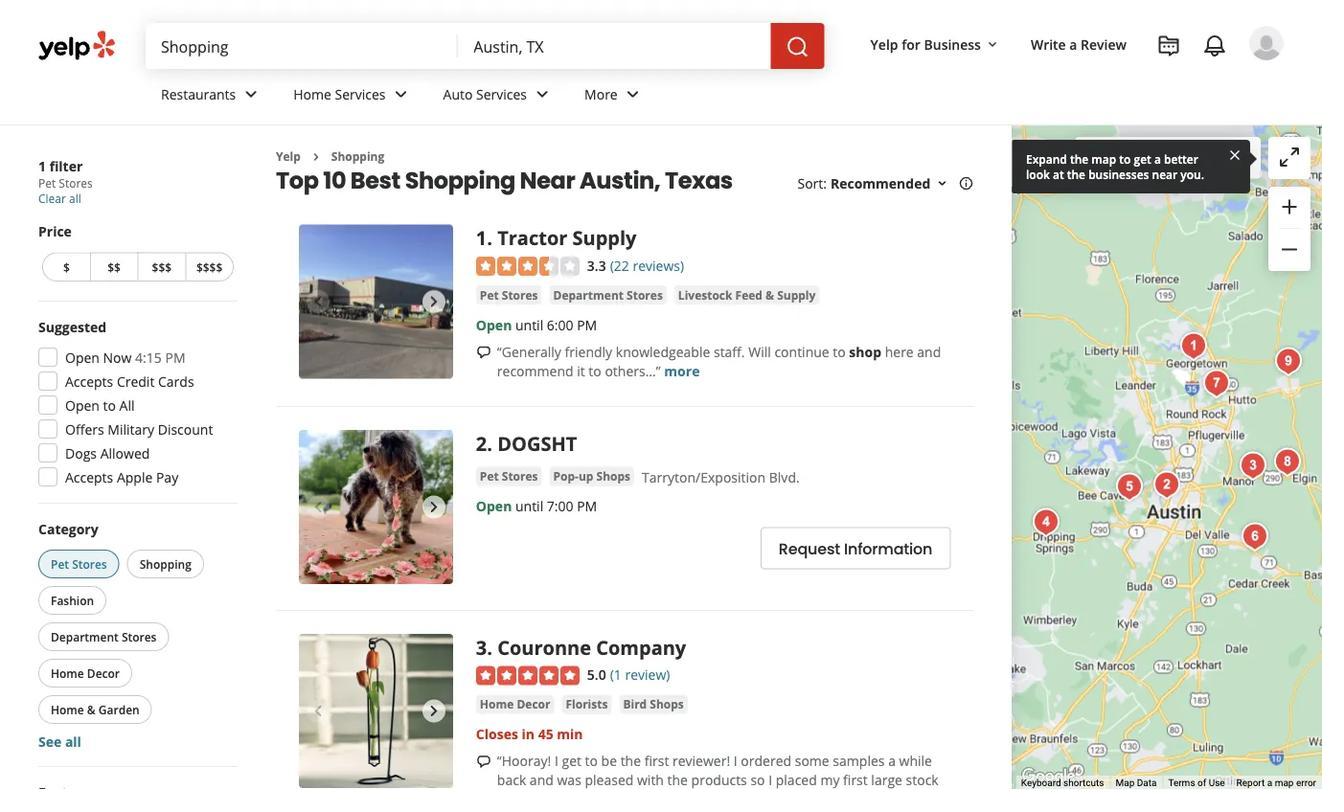 Task type: vqa. For each thing, say whether or not it's contained in the screenshot.
CA
no



Task type: locate. For each thing, give the bounding box(es) containing it.
0 horizontal spatial 24 chevron down v2 image
[[390, 83, 412, 106]]

1 . tractor supply
[[476, 225, 637, 251]]

1 horizontal spatial yelp
[[871, 35, 898, 53]]

and inside "hooray!  i get to be the first reviewer!  i ordered some samples a while back and was pleased with the products so i placed my first large stoc
[[530, 771, 554, 789]]

0 vertical spatial 1
[[38, 157, 46, 175]]

pet stores link down 3.3 star rating image
[[476, 286, 542, 305]]

1 vertical spatial 16 chevron down v2 image
[[934, 176, 950, 191]]

0 horizontal spatial first
[[645, 752, 669, 770]]

"hooray!  i get to be the first reviewer!  i ordered some samples a while back and was pleased with the products so i placed my first large stoc
[[497, 752, 939, 789]]

first down samples at the right bottom
[[843, 771, 868, 789]]

use
[[1209, 778, 1225, 789]]

0 vertical spatial 16 chevron down v2 image
[[985, 37, 1000, 52]]

home decor button
[[38, 659, 132, 688], [476, 695, 554, 714]]

none field near
[[474, 35, 756, 57]]

& left garden
[[87, 702, 96, 718]]

error
[[1296, 778, 1316, 789]]

0 vertical spatial until
[[515, 316, 543, 334]]

supply inside button
[[777, 287, 816, 303]]

search image
[[786, 36, 809, 59]]

0 vertical spatial slideshow element
[[299, 225, 453, 379]]

supply up '3.3' link at the top left of the page
[[573, 225, 637, 251]]

1 vertical spatial shops
[[650, 697, 684, 712]]

1 . from the top
[[487, 225, 492, 251]]

a inside "hooray!  i get to be the first reviewer!  i ordered some samples a while back and was pleased with the products so i placed my first large stoc
[[888, 752, 896, 770]]

services
[[335, 85, 386, 103], [476, 85, 527, 103]]

home decor link
[[476, 695, 554, 714]]

1 vertical spatial pm
[[165, 348, 185, 366]]

reviewer!
[[673, 752, 730, 770]]

pet stores link for pop-
[[476, 467, 542, 486]]

next image for 3 . couronne company
[[422, 700, 445, 723]]

0 vertical spatial all
[[69, 191, 81, 206]]

home for right home decor button
[[480, 697, 514, 712]]

see
[[38, 732, 62, 751]]

group containing category
[[34, 519, 238, 751]]

austin,
[[580, 164, 660, 196]]

stores down the (22 reviews)
[[627, 287, 663, 303]]

slideshow element
[[299, 225, 453, 379], [299, 430, 453, 584], [299, 634, 453, 788]]

couronne company image
[[299, 634, 453, 788]]

24 chevron down v2 image left auto at the top of the page
[[390, 83, 412, 106]]

0 vertical spatial next image
[[422, 290, 445, 313]]

1 previous image from the top
[[307, 290, 330, 313]]

2 accepts from the top
[[65, 468, 113, 486]]

shopping
[[331, 149, 384, 164], [405, 164, 515, 196], [140, 556, 191, 572]]

16 info v2 image
[[958, 176, 974, 191]]

2 pet stores link from the top
[[476, 467, 542, 486]]

1 horizontal spatial shops
[[650, 697, 684, 712]]

to inside expand the map to get a better look at the businesses near you.
[[1119, 151, 1131, 167]]

services up shopping link
[[335, 85, 386, 103]]

0 horizontal spatial yelp
[[276, 149, 301, 164]]

shopping down the pay
[[140, 556, 191, 572]]

3.3 star rating image
[[476, 257, 580, 276]]

price group
[[38, 222, 238, 286]]

2 vertical spatial pm
[[577, 497, 597, 516]]

tractor
[[497, 225, 568, 251]]

0 horizontal spatial services
[[335, 85, 386, 103]]

open
[[476, 316, 512, 334], [65, 348, 100, 366], [65, 396, 100, 414], [476, 497, 512, 516]]

pm right the 6:00
[[577, 316, 597, 334]]

notifications image
[[1203, 35, 1226, 58]]

2 next image from the top
[[422, 700, 445, 723]]

1 vertical spatial previous image
[[307, 700, 330, 723]]

bird
[[623, 697, 647, 712]]

& right feed
[[766, 287, 774, 303]]

pet stores button for pop-
[[476, 467, 542, 486]]

0 horizontal spatial none field
[[161, 35, 443, 57]]

1 horizontal spatial none field
[[474, 35, 756, 57]]

accepts down dogs
[[65, 468, 113, 486]]

home decor inside group
[[51, 665, 120, 681]]

. for 2
[[487, 430, 492, 457]]

2 vertical spatial pet stores
[[51, 556, 107, 572]]

in
[[522, 725, 535, 744]]

yelp
[[871, 35, 898, 53], [276, 149, 301, 164]]

0 vertical spatial department
[[553, 287, 624, 303]]

previous image for 1
[[307, 290, 330, 313]]

to left all
[[103, 396, 116, 414]]

16 chevron down v2 image
[[985, 37, 1000, 52], [934, 176, 950, 191]]

1 vertical spatial tractor supply image
[[1269, 443, 1307, 481]]

staff.
[[714, 343, 745, 361]]

supply
[[573, 225, 637, 251], [777, 287, 816, 303]]

pet stores link for department
[[476, 286, 542, 305]]

stores up garden
[[122, 629, 157, 645]]

0 vertical spatial pet stores link
[[476, 286, 542, 305]]

department down "fashion" button
[[51, 629, 119, 645]]

1 vertical spatial pet stores button
[[476, 467, 542, 486]]

1 vertical spatial department stores button
[[38, 623, 169, 652]]

yelp for business button
[[863, 27, 1008, 61]]

pet stores button down 2 . dogsht
[[476, 467, 542, 486]]

0 vertical spatial home decor button
[[38, 659, 132, 688]]

home decor button up the home & garden
[[38, 659, 132, 688]]

& inside home & garden 'button'
[[87, 702, 96, 718]]

24 chevron down v2 image right auto services
[[531, 83, 554, 106]]

suggested
[[38, 318, 107, 336]]

2 . from the top
[[487, 430, 492, 457]]

to left "shop"
[[833, 343, 846, 361]]

1 horizontal spatial home decor
[[480, 697, 550, 712]]

group containing suggested
[[33, 317, 238, 492]]

top
[[276, 164, 319, 196]]

24 chevron down v2 image
[[390, 83, 412, 106], [531, 83, 554, 106], [622, 83, 645, 106]]

dogsht
[[497, 430, 577, 457]]

&
[[766, 287, 774, 303], [87, 702, 96, 718]]

pop-up shops
[[553, 469, 630, 484]]

1 vertical spatial all
[[65, 732, 81, 751]]

a left better
[[1154, 151, 1161, 167]]

0 horizontal spatial decor
[[87, 665, 120, 681]]

dd's dog treats image
[[1198, 365, 1236, 403]]

shopping right 16 chevron right v2 icon
[[331, 149, 384, 164]]

1 horizontal spatial first
[[843, 771, 868, 789]]

1 vertical spatial department
[[51, 629, 119, 645]]

0 vertical spatial .
[[487, 225, 492, 251]]

open right next image
[[476, 497, 512, 516]]

accepts for accepts credit cards
[[65, 372, 113, 390]]

0 vertical spatial previous image
[[307, 290, 330, 313]]

7:00
[[547, 497, 573, 516]]

stores down "filter"
[[59, 175, 93, 191]]

decor for home decor button to the top
[[87, 665, 120, 681]]

a right the write
[[1070, 35, 1077, 53]]

1 vertical spatial until
[[515, 497, 543, 516]]

1 vertical spatial pet stores link
[[476, 467, 542, 486]]

bird shops
[[623, 697, 684, 712]]

3 24 chevron down v2 image from the left
[[622, 83, 645, 106]]

shopping right best on the left
[[405, 164, 515, 196]]

1 vertical spatial and
[[530, 771, 554, 789]]

blvd.
[[769, 468, 800, 486]]

1 next image from the top
[[422, 290, 445, 313]]

(1 review)
[[610, 666, 670, 684]]

1 horizontal spatial 1
[[476, 225, 487, 251]]

garden
[[99, 702, 140, 718]]

pop-up shops link
[[550, 467, 634, 486]]

1 accepts from the top
[[65, 372, 113, 390]]

tractor supply link
[[497, 225, 637, 251]]

1 horizontal spatial department
[[553, 287, 624, 303]]

0 horizontal spatial home decor button
[[38, 659, 132, 688]]

and right here
[[917, 343, 941, 361]]

0 horizontal spatial department stores
[[51, 629, 157, 645]]

home up see all
[[51, 702, 84, 718]]

1 horizontal spatial and
[[917, 343, 941, 361]]

shops right the up
[[596, 469, 630, 484]]

1 vertical spatial .
[[487, 430, 492, 457]]

yelp link
[[276, 149, 301, 164]]

yelp left for
[[871, 35, 898, 53]]

shops right bird
[[650, 697, 684, 712]]

yelp for yelp for business
[[871, 35, 898, 53]]

until
[[515, 316, 543, 334], [515, 497, 543, 516]]

0 vertical spatial tractor supply image
[[1270, 343, 1308, 381]]

16 chevron down v2 image for recommended
[[934, 176, 950, 191]]

None field
[[161, 35, 443, 57], [474, 35, 756, 57]]

next image
[[422, 290, 445, 313], [422, 700, 445, 723]]

5.0 link
[[587, 664, 606, 685]]

projects image
[[1157, 35, 1180, 58]]

until up "generally at the left top of the page
[[515, 316, 543, 334]]

department stores down "3.3"
[[553, 287, 663, 303]]

get inside expand the map to get a better look at the businesses near you.
[[1134, 151, 1151, 167]]

pet inside 1 filter pet stores clear all
[[38, 175, 56, 191]]

shops inside bird shops button
[[650, 697, 684, 712]]

pet down "filter"
[[38, 175, 56, 191]]

1 services from the left
[[335, 85, 386, 103]]

0 vertical spatial home decor
[[51, 665, 120, 681]]

sort:
[[798, 174, 827, 192]]

slideshow element for 1
[[299, 225, 453, 379]]

0 horizontal spatial i
[[555, 752, 558, 770]]

0 horizontal spatial department
[[51, 629, 119, 645]]

was
[[557, 771, 581, 789]]

decor up the home & garden
[[87, 665, 120, 681]]

livestock feed & supply button
[[674, 286, 820, 305]]

. up 5 star rating "image"
[[487, 634, 492, 661]]

pet down 2
[[480, 469, 499, 484]]

home down find field
[[293, 85, 331, 103]]

1 none field from the left
[[161, 35, 443, 57]]

pm up cards
[[165, 348, 185, 366]]

0 vertical spatial decor
[[87, 665, 120, 681]]

department stores inside department stores link
[[553, 287, 663, 303]]

.
[[487, 225, 492, 251], [487, 430, 492, 457], [487, 634, 492, 661]]

24 chevron down v2 image inside home services link
[[390, 83, 412, 106]]

all inside group
[[65, 732, 81, 751]]

get left "as"
[[1134, 151, 1151, 167]]

0 horizontal spatial shops
[[596, 469, 630, 484]]

2 vertical spatial group
[[34, 519, 238, 751]]

department stores for rightmost department stores button
[[553, 287, 663, 303]]

open for open until 6:00 pm
[[476, 316, 512, 334]]

1 vertical spatial accepts
[[65, 468, 113, 486]]

0 horizontal spatial and
[[530, 771, 554, 789]]

tarryton/exposition blvd.
[[642, 468, 800, 486]]

1 horizontal spatial get
[[1134, 151, 1151, 167]]

supply for 1 . tractor supply
[[573, 225, 637, 251]]

department
[[553, 287, 624, 303], [51, 629, 119, 645]]

map inside expand the map to get a better look at the businesses near you.
[[1092, 151, 1116, 167]]

close image
[[1227, 146, 1243, 163]]

others..."
[[605, 362, 661, 380]]

decor down 5 star rating "image"
[[517, 697, 550, 712]]

none field up more
[[474, 35, 756, 57]]

open for open until 7:00 pm
[[476, 497, 512, 516]]

home decor down 5 star rating "image"
[[480, 697, 550, 712]]

1 vertical spatial get
[[562, 752, 582, 770]]

with
[[637, 771, 664, 789]]

search as map moves
[[1113, 149, 1249, 167]]

pet stores link down 2 . dogsht
[[476, 467, 542, 486]]

livestock
[[678, 287, 732, 303]]

. for 3
[[487, 634, 492, 661]]

1 until from the top
[[515, 316, 543, 334]]

2 slideshow element from the top
[[299, 430, 453, 584]]

open up 16 speech v2 icon
[[476, 316, 512, 334]]

open down the suggested
[[65, 348, 100, 366]]

2 services from the left
[[476, 85, 527, 103]]

1 vertical spatial department stores
[[51, 629, 157, 645]]

1 vertical spatial next image
[[422, 700, 445, 723]]

. left tractor
[[487, 225, 492, 251]]

yelp inside button
[[871, 35, 898, 53]]

services inside auto services link
[[476, 85, 527, 103]]

department stores button down "3.3"
[[550, 286, 667, 305]]

the
[[1070, 151, 1089, 167], [1067, 166, 1086, 182], [621, 752, 641, 770], [667, 771, 688, 789]]

pet stores down 2 . dogsht
[[480, 469, 538, 484]]

24 chevron down v2 image for auto services
[[531, 83, 554, 106]]

bird shops link
[[619, 695, 688, 714]]

and down "hooray!
[[530, 771, 554, 789]]

to right it
[[589, 362, 601, 380]]

1 vertical spatial 1
[[476, 225, 487, 251]]

map for error
[[1275, 778, 1294, 789]]

pet stores down category
[[51, 556, 107, 572]]

pet stores for pop-up shops
[[480, 469, 538, 484]]

couronne
[[497, 634, 591, 661]]

map right "as"
[[1177, 149, 1205, 167]]

0 vertical spatial &
[[766, 287, 774, 303]]

keyboard shortcuts button
[[1021, 777, 1104, 789]]

0 horizontal spatial get
[[562, 752, 582, 770]]

supply right feed
[[777, 287, 816, 303]]

dogs
[[65, 444, 97, 462]]

home decor button down 5 star rating "image"
[[476, 695, 554, 714]]

1 horizontal spatial shopping
[[331, 149, 384, 164]]

pm inside group
[[165, 348, 185, 366]]

request information button
[[761, 528, 951, 570]]

1 vertical spatial home decor
[[480, 697, 550, 712]]

1 vertical spatial group
[[33, 317, 238, 492]]

home inside 'button'
[[51, 702, 84, 718]]

get up was at the bottom left of page
[[562, 752, 582, 770]]

previous image
[[307, 290, 330, 313], [307, 700, 330, 723]]

pop-
[[553, 469, 579, 484]]

2 vertical spatial pet stores button
[[38, 550, 119, 579]]

pet for department the pet stores button
[[480, 287, 499, 303]]

24 chevron down v2 image right more
[[622, 83, 645, 106]]

next image
[[422, 496, 445, 519]]

1 left tractor
[[476, 225, 487, 251]]

1 vertical spatial decor
[[517, 697, 550, 712]]

map for to
[[1092, 151, 1116, 167]]

16 chevron down v2 image left 16 info v2 'image'
[[934, 176, 950, 191]]

open up the offers
[[65, 396, 100, 414]]

to left "as"
[[1119, 151, 1131, 167]]

1 horizontal spatial department stores button
[[550, 286, 667, 305]]

zoom in image
[[1278, 195, 1301, 218]]

1 horizontal spatial decor
[[517, 697, 550, 712]]

. left dogsht at the left bottom
[[487, 430, 492, 457]]

texas
[[665, 164, 733, 196]]

2 24 chevron down v2 image from the left
[[531, 83, 554, 106]]

pm for 2 . dogsht
[[577, 497, 597, 516]]

1
[[38, 157, 46, 175], [476, 225, 487, 251]]

apple
[[117, 468, 153, 486]]

1 vertical spatial pet stores
[[480, 469, 538, 484]]

slideshow element for 2
[[299, 430, 453, 584]]

1 vertical spatial home decor button
[[476, 695, 554, 714]]

so
[[751, 771, 765, 789]]

1 horizontal spatial services
[[476, 85, 527, 103]]

department stores button down "fashion" button
[[38, 623, 169, 652]]

2 until from the top
[[515, 497, 543, 516]]

pet stores button up fashion
[[38, 550, 119, 579]]

None search field
[[146, 23, 828, 69]]

2 horizontal spatial 24 chevron down v2 image
[[622, 83, 645, 106]]

24 chevron down v2 image inside auto services link
[[531, 83, 554, 106]]

& inside livestock feed & supply button
[[766, 287, 774, 303]]

1 24 chevron down v2 image from the left
[[390, 83, 412, 106]]

florists button
[[562, 695, 612, 714]]

1 slideshow element from the top
[[299, 225, 453, 379]]

0 vertical spatial department stores button
[[550, 286, 667, 305]]

write a review
[[1031, 35, 1127, 53]]

fashion button
[[38, 586, 106, 615]]

1 horizontal spatial 16 chevron down v2 image
[[985, 37, 1000, 52]]

2 horizontal spatial i
[[769, 771, 772, 789]]

accepts up 'open to all'
[[65, 372, 113, 390]]

stores
[[59, 175, 93, 191], [502, 287, 538, 303], [627, 287, 663, 303], [502, 469, 538, 484], [72, 556, 107, 572], [122, 629, 157, 645]]

2 vertical spatial .
[[487, 634, 492, 661]]

map for moves
[[1177, 149, 1205, 167]]

group
[[1269, 187, 1311, 271], [33, 317, 238, 492], [34, 519, 238, 751]]

0 vertical spatial get
[[1134, 151, 1151, 167]]

16 chevron down v2 image inside yelp for business button
[[985, 37, 1000, 52]]

2 horizontal spatial shopping
[[405, 164, 515, 196]]

businesses
[[1089, 166, 1149, 182]]

all
[[119, 396, 135, 414]]

all inside 1 filter pet stores clear all
[[69, 191, 81, 206]]

until for dogsht
[[515, 497, 543, 516]]

home for home decor button to the top
[[51, 665, 84, 681]]

0 horizontal spatial 1
[[38, 157, 46, 175]]

next image for 1 . tractor supply
[[422, 290, 445, 313]]

2 vertical spatial slideshow element
[[299, 634, 453, 788]]

i up products
[[734, 752, 737, 770]]

0 horizontal spatial 16 chevron down v2 image
[[934, 176, 950, 191]]

as
[[1159, 149, 1173, 167]]

request
[[779, 538, 840, 560]]

and inside here and recommend it to others..."
[[917, 343, 941, 361]]

to
[[1119, 151, 1131, 167], [833, 343, 846, 361], [589, 362, 601, 380], [103, 396, 116, 414], [585, 752, 598, 770]]

0 horizontal spatial department stores button
[[38, 623, 169, 652]]

home inside business categories element
[[293, 85, 331, 103]]

0 vertical spatial and
[[917, 343, 941, 361]]

expand the map to get a better look at the businesses near you.
[[1026, 151, 1204, 182]]

more link
[[664, 362, 700, 380]]

0 horizontal spatial &
[[87, 702, 96, 718]]

pet down category
[[51, 556, 69, 572]]

home up the home & garden
[[51, 665, 84, 681]]

services right auto at the top of the page
[[476, 85, 527, 103]]

home services link
[[278, 69, 428, 125]]

16 chevron down v2 image inside recommended dropdown button
[[934, 176, 950, 191]]

department inside department stores link
[[553, 287, 624, 303]]

review
[[1081, 35, 1127, 53]]

of
[[1198, 778, 1206, 789]]

home & garden button
[[38, 696, 152, 724]]

decor inside group
[[87, 665, 120, 681]]

2
[[476, 430, 487, 457]]

2 horizontal spatial map
[[1275, 778, 1294, 789]]

0 vertical spatial pet stores button
[[476, 286, 542, 305]]

none field up home services
[[161, 35, 443, 57]]

pet down 3.3 star rating image
[[480, 287, 499, 303]]

pm right 7:00
[[577, 497, 597, 516]]

0 vertical spatial first
[[645, 752, 669, 770]]

2 none field from the left
[[474, 35, 756, 57]]

map left error
[[1275, 778, 1294, 789]]

i right so
[[769, 771, 772, 789]]

1 vertical spatial yelp
[[276, 149, 301, 164]]

16 chevron down v2 image right business
[[985, 37, 1000, 52]]

all right see at the left bottom
[[65, 732, 81, 751]]

pet
[[38, 175, 56, 191], [480, 287, 499, 303], [480, 469, 499, 484], [51, 556, 69, 572]]

business categories element
[[146, 69, 1284, 125]]

department stores down "fashion" button
[[51, 629, 157, 645]]

3 slideshow element from the top
[[299, 634, 453, 788]]

offers military discount
[[65, 420, 213, 438]]

first up with
[[645, 752, 669, 770]]

here and recommend it to others..."
[[497, 343, 941, 380]]

3
[[476, 634, 487, 661]]

0 vertical spatial group
[[1269, 187, 1311, 271]]

1 pet stores link from the top
[[476, 286, 542, 305]]

services inside home services link
[[335, 85, 386, 103]]

1 left "filter"
[[38, 157, 46, 175]]

filter
[[49, 157, 83, 175]]

. for 1
[[487, 225, 492, 251]]

1 vertical spatial &
[[87, 702, 96, 718]]

tractor supply image
[[1270, 343, 1308, 381], [1269, 443, 1307, 481], [1236, 518, 1274, 556]]

dogsht link
[[497, 430, 577, 457]]

until left 7:00
[[515, 497, 543, 516]]

map right at on the top right of page
[[1092, 151, 1116, 167]]

dogsht image
[[299, 430, 453, 584]]

0 horizontal spatial supply
[[573, 225, 637, 251]]

i up was at the bottom left of page
[[555, 752, 558, 770]]

0 vertical spatial supply
[[573, 225, 637, 251]]

24 chevron down v2 image inside more link
[[622, 83, 645, 106]]

2 previous image from the top
[[307, 700, 330, 723]]

3.3 link
[[587, 254, 606, 275]]

5 star rating image
[[476, 666, 580, 686]]

request information
[[779, 538, 933, 560]]

tractor supply image
[[299, 225, 453, 379], [1175, 327, 1213, 366], [1027, 503, 1066, 542]]

home decor up the home & garden
[[51, 665, 120, 681]]

department stores inside group
[[51, 629, 157, 645]]

home up closes
[[480, 697, 514, 712]]

review)
[[625, 666, 670, 684]]

to left be
[[585, 752, 598, 770]]

home decor for home decor button to the top
[[51, 665, 120, 681]]

stores down 2 . dogsht
[[502, 469, 538, 484]]

yelp left 16 chevron right v2 icon
[[276, 149, 301, 164]]

slideshow element for 3
[[299, 634, 453, 788]]

pet stores down 3.3 star rating image
[[480, 287, 538, 303]]

all right clear
[[69, 191, 81, 206]]

pet inside group
[[51, 556, 69, 572]]

1 vertical spatial supply
[[777, 287, 816, 303]]

3 . from the top
[[487, 634, 492, 661]]

0 vertical spatial yelp
[[871, 35, 898, 53]]

1 vertical spatial slideshow element
[[299, 430, 453, 584]]

stores inside 1 filter pet stores clear all
[[59, 175, 93, 191]]

jake and blues raw dog food image
[[1111, 468, 1149, 506]]

department down "3.3"
[[553, 287, 624, 303]]

pet stores button down 3.3 star rating image
[[476, 286, 542, 305]]

a up the 'large'
[[888, 752, 896, 770]]

1 inside 1 filter pet stores clear all
[[38, 157, 46, 175]]

0 vertical spatial pet stores
[[480, 287, 538, 303]]

0 vertical spatial accepts
[[65, 372, 113, 390]]

map data
[[1116, 778, 1157, 789]]



Task type: describe. For each thing, give the bounding box(es) containing it.
pet for bottommost the pet stores button
[[51, 556, 69, 572]]

while
[[899, 752, 932, 770]]

continue
[[775, 343, 829, 361]]

military
[[108, 420, 154, 438]]

recommended button
[[831, 174, 950, 192]]

be
[[601, 752, 617, 770]]

24 chevron down v2 image for home services
[[390, 83, 412, 106]]

pet stores button for department
[[476, 286, 542, 305]]

category
[[38, 520, 98, 538]]

map data button
[[1116, 777, 1157, 789]]

some
[[795, 752, 829, 770]]

google image
[[1017, 765, 1080, 789]]

stores down 3.3 star rating image
[[502, 287, 538, 303]]

credit
[[117, 372, 155, 390]]

1 horizontal spatial home decor button
[[476, 695, 554, 714]]

auto
[[443, 85, 473, 103]]

pet stores for department stores
[[480, 287, 538, 303]]

$$$
[[152, 259, 172, 275]]

none field find
[[161, 35, 443, 57]]

shortcuts
[[1064, 778, 1104, 789]]

1 for 1 filter pet stores clear all
[[38, 157, 46, 175]]

allowed
[[100, 444, 150, 462]]

supply for livestock feed & supply
[[777, 287, 816, 303]]

a right report at the bottom of page
[[1267, 778, 1273, 789]]

dogsht image
[[1148, 466, 1186, 504]]

florists
[[566, 697, 608, 712]]

services for home services
[[335, 85, 386, 103]]

information
[[844, 538, 933, 560]]

samples
[[833, 752, 885, 770]]

livestock feed & supply link
[[674, 286, 820, 305]]

closes in 45 min
[[476, 725, 583, 744]]

to inside group
[[103, 396, 116, 414]]

$$$ button
[[137, 252, 185, 282]]

16 chevron down v2 image for yelp for business
[[985, 37, 1000, 52]]

to inside "hooray!  i get to be the first reviewer!  i ordered some samples a while back and was pleased with the products so i placed my first large stoc
[[585, 752, 598, 770]]

pet for the pet stores button corresponding to pop-
[[480, 469, 499, 484]]

discount
[[158, 420, 213, 438]]

ruby a. image
[[1249, 26, 1284, 60]]

shops inside pop-up shops button
[[596, 469, 630, 484]]

write a review link
[[1023, 27, 1134, 61]]

home for home & garden 'button'
[[51, 702, 84, 718]]

offers
[[65, 420, 104, 438]]

shopping button
[[127, 550, 204, 579]]

here
[[885, 343, 914, 361]]

see all
[[38, 732, 81, 751]]

shopping inside shopping button
[[140, 556, 191, 572]]

stores up fashion
[[72, 556, 107, 572]]

16 chevron right v2 image
[[308, 149, 324, 165]]

2 horizontal spatial tractor supply image
[[1175, 327, 1213, 366]]

get inside "hooray!  i get to be the first reviewer!  i ordered some samples a while back and was pleased with the products so i placed my first large stoc
[[562, 752, 582, 770]]

auto services
[[443, 85, 527, 103]]

accepts credit cards
[[65, 372, 194, 390]]

my
[[821, 771, 840, 789]]

2 vertical spatial tractor supply image
[[1236, 518, 1274, 556]]

24 chevron down v2 image for more
[[622, 83, 645, 106]]

products
[[691, 771, 747, 789]]

$$$$
[[196, 259, 223, 275]]

1 horizontal spatial tractor supply image
[[1027, 503, 1066, 542]]

expand the map to get a better look at the businesses near you. tooltip
[[1011, 140, 1250, 194]]

price
[[38, 222, 72, 240]]

1 for 1 . tractor supply
[[476, 225, 487, 251]]

pm for 1 . tractor supply
[[577, 316, 597, 334]]

terms
[[1168, 778, 1195, 789]]

moves
[[1208, 149, 1249, 167]]

knowledgeable
[[616, 343, 710, 361]]

terms of use
[[1168, 778, 1225, 789]]

dogs allowed
[[65, 444, 150, 462]]

better
[[1164, 151, 1199, 167]]

16 speech v2 image
[[476, 754, 491, 770]]

decor for right home decor button
[[517, 697, 550, 712]]

3.3
[[587, 256, 606, 274]]

shop
[[849, 343, 882, 361]]

auto services link
[[428, 69, 569, 125]]

reviews)
[[633, 256, 684, 274]]

16 speech v2 image
[[476, 345, 491, 360]]

map region
[[932, 70, 1322, 789]]

(22
[[610, 256, 629, 274]]

previous image for 3
[[307, 700, 330, 723]]

"generally
[[497, 343, 561, 361]]

clear
[[38, 191, 66, 206]]

min
[[557, 725, 583, 744]]

keyboard
[[1021, 778, 1061, 789]]

it
[[577, 362, 585, 380]]

cards
[[158, 372, 194, 390]]

near
[[520, 164, 575, 196]]

1 vertical spatial first
[[843, 771, 868, 789]]

1 horizontal spatial i
[[734, 752, 737, 770]]

see all button
[[38, 732, 81, 751]]

feed
[[735, 287, 763, 303]]

home & garden
[[51, 702, 140, 718]]

report a map error link
[[1237, 778, 1316, 789]]

until for tractor
[[515, 316, 543, 334]]

$$
[[108, 259, 121, 275]]

to inside here and recommend it to others..."
[[589, 362, 601, 380]]

home for home services link on the top of page
[[293, 85, 331, 103]]

map
[[1116, 778, 1135, 789]]

user actions element
[[855, 24, 1311, 142]]

business
[[924, 35, 981, 53]]

open for open now 4:15 pm
[[65, 348, 100, 366]]

6:00
[[547, 316, 573, 334]]

open to all
[[65, 396, 135, 414]]

home decor for right home decor button
[[480, 697, 550, 712]]

(1
[[610, 666, 622, 684]]

yelp for yelp link
[[276, 149, 301, 164]]

pleased
[[585, 771, 634, 789]]

Find text field
[[161, 35, 443, 57]]

services for auto services
[[476, 85, 527, 103]]

company
[[596, 634, 686, 661]]

couronne company image
[[1234, 447, 1273, 485]]

florists link
[[562, 695, 612, 714]]

$$ button
[[90, 252, 137, 282]]

0 horizontal spatial tractor supply image
[[299, 225, 453, 379]]

expand
[[1026, 151, 1067, 167]]

livestock feed & supply
[[678, 287, 816, 303]]

more
[[664, 362, 700, 380]]

$$$$ button
[[185, 252, 234, 282]]

$
[[63, 259, 70, 275]]

couronne company link
[[497, 634, 686, 661]]

report a map error
[[1237, 778, 1316, 789]]

tarryton/exposition
[[642, 468, 766, 486]]

open until 6:00 pm
[[476, 316, 597, 334]]

expand map image
[[1278, 146, 1301, 169]]

department stores link
[[550, 286, 667, 305]]

department inside group
[[51, 629, 119, 645]]

a inside expand the map to get a better look at the businesses near you.
[[1154, 151, 1161, 167]]

24 chevron down v2 image
[[240, 83, 263, 106]]

at
[[1053, 166, 1064, 182]]

home services
[[293, 85, 386, 103]]

zoom out image
[[1278, 238, 1301, 261]]

recommended
[[831, 174, 931, 192]]

department stores for bottommost department stores button
[[51, 629, 157, 645]]

previous image
[[307, 496, 330, 519]]

open now 4:15 pm
[[65, 348, 185, 366]]

search
[[1113, 149, 1156, 167]]

4:15
[[135, 348, 162, 366]]

(22 reviews)
[[610, 256, 684, 274]]

open for open to all
[[65, 396, 100, 414]]

yelp for business
[[871, 35, 981, 53]]

pet stores inside group
[[51, 556, 107, 572]]

ordered
[[741, 752, 791, 770]]

Near text field
[[474, 35, 756, 57]]

accepts for accepts apple pay
[[65, 468, 113, 486]]



